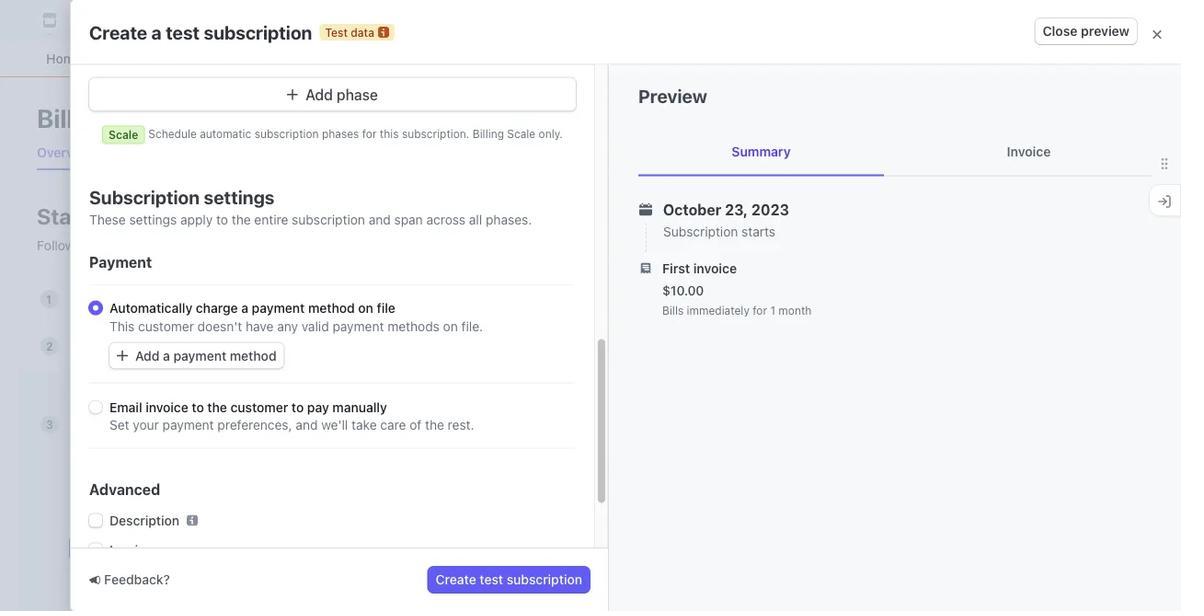 Task type: vqa. For each thing, say whether or not it's contained in the screenshot.
Customers
no



Task type: locate. For each thing, give the bounding box(es) containing it.
add right svg icon
[[135, 348, 160, 364]]

payment inside email invoice to the customer to pay manually set your payment preferences, and we'll take care of the rest.
[[163, 417, 214, 433]]

invoice inside email invoice to the customer to pay manually set your payment preferences, and we'll take care of the rest.
[[146, 400, 188, 415]]

and down pay
[[296, 417, 318, 433]]

on left file
[[358, 300, 374, 316]]

invoices up advanced
[[102, 461, 151, 476]]

guide
[[114, 203, 172, 229], [695, 238, 730, 253]]

0 horizontal spatial a
[[151, 21, 162, 43]]

0 horizontal spatial on
[[358, 300, 374, 316]]

to right apply
[[216, 212, 228, 227]]

1 vertical spatial settings
[[129, 212, 177, 227]]

method up valid
[[308, 300, 355, 316]]

automatic
[[200, 128, 251, 141]]

create test subscription
[[94, 541, 243, 556], [436, 572, 583, 587]]

2 horizontal spatial to
[[292, 400, 304, 415]]

subscription up these
[[89, 187, 200, 208]]

with
[[433, 238, 458, 253]]

span
[[394, 212, 423, 227]]

add for add phase
[[306, 86, 333, 104]]

subscriptions down your
[[113, 443, 193, 458]]

payment down doesn't
[[174, 348, 227, 364]]

1 vertical spatial method
[[230, 348, 277, 364]]

0 vertical spatial add
[[306, 86, 333, 104]]

create test subscription link
[[70, 536, 251, 561]]

2 horizontal spatial invoice
[[694, 260, 737, 276]]

test data
[[325, 26, 374, 38]]

0 vertical spatial the
[[232, 212, 251, 227]]

follow
[[37, 238, 75, 253]]

0 vertical spatial subscription
[[89, 187, 200, 208]]

subscriptions down phases.
[[462, 238, 542, 253]]

1 vertical spatial create test subscription
[[436, 572, 583, 587]]

1 horizontal spatial add
[[306, 86, 333, 104]]

file
[[377, 300, 396, 316]]

scale
[[507, 128, 536, 141], [109, 129, 138, 142]]

svg image
[[287, 90, 298, 101]]

1 vertical spatial invoices
[[102, 461, 151, 476]]

or
[[349, 238, 361, 253], [339, 443, 351, 458]]

1 vertical spatial or
[[339, 443, 351, 458]]

customer up preferences,
[[231, 400, 288, 415]]

invoices
[[303, 416, 355, 432], [102, 461, 151, 476]]

0 horizontal spatial create test subscription
[[94, 541, 243, 556]]

have
[[246, 319, 274, 334]]

2 horizontal spatial a
[[241, 300, 249, 316]]

the right 'of'
[[425, 417, 444, 433]]

bills
[[663, 304, 684, 317]]

2 vertical spatial invoice
[[354, 541, 398, 556]]

invoice inside create test invoice link
[[354, 541, 398, 556]]

2 vertical spatial a
[[163, 348, 170, 364]]

close
[[1043, 23, 1078, 39]]

description
[[110, 513, 180, 528]]

create test subscription button
[[428, 567, 590, 593]]

schedule automatic subscription phases for this subscription. billing scale only.
[[148, 128, 563, 141]]

settings up recommended
[[129, 212, 177, 227]]

subscription
[[204, 21, 312, 43], [255, 128, 319, 141], [292, 212, 365, 227], [166, 541, 243, 556], [507, 572, 583, 587]]

0 horizontal spatial add
[[135, 348, 160, 364]]

or left get
[[349, 238, 361, 253]]

2 vertical spatial subscriptions
[[113, 443, 193, 458]]

0 vertical spatial invoice
[[1007, 144, 1051, 159]]

memo
[[156, 542, 194, 558]]

1 vertical spatial the
[[207, 400, 227, 415]]

customer
[[138, 319, 194, 334], [231, 400, 288, 415]]

2 vertical spatial the
[[425, 417, 444, 433]]

0 vertical spatial invoice
[[694, 260, 737, 276]]

payment inside 'button'
[[174, 348, 227, 364]]

test
[[325, 26, 348, 38]]

method down have
[[230, 348, 277, 364]]

all
[[469, 212, 482, 227]]

one-
[[174, 461, 202, 476]]

0 horizontal spatial method
[[230, 348, 277, 364]]

subscription inside the october 23, 2023 subscription starts
[[664, 224, 738, 239]]

month
[[779, 304, 812, 317]]

customer down automatically
[[138, 319, 194, 334]]

0 vertical spatial a
[[151, 21, 162, 43]]

a
[[151, 21, 162, 43], [241, 300, 249, 316], [163, 348, 170, 364]]

tab list
[[639, 127, 1152, 176]]

1 horizontal spatial to
[[216, 212, 228, 227]]

to up sell directly using subscriptions and invoices in the left bottom of the page
[[192, 400, 204, 415]]

1 horizontal spatial create test subscription
[[436, 572, 583, 587]]

phase
[[337, 86, 378, 104]]

0 horizontal spatial the
[[207, 400, 227, 415]]

1 horizontal spatial the
[[232, 212, 251, 227]]

1 vertical spatial subscriptions
[[186, 416, 273, 432]]

customize guide link
[[626, 238, 743, 253]]

0 vertical spatial subscriptions
[[462, 238, 542, 253]]

only.
[[539, 128, 563, 141]]

add right svg image in the top left of the page
[[306, 86, 333, 104]]

0 horizontal spatial subscription
[[89, 187, 200, 208]]

sell directly using subscriptions and invoices
[[70, 416, 355, 432]]

recommended
[[115, 238, 201, 253]]

1 horizontal spatial customer
[[231, 400, 288, 415]]

1 horizontal spatial method
[[308, 300, 355, 316]]

add
[[306, 86, 333, 104], [135, 348, 160, 364]]

any
[[277, 319, 298, 334]]

methods
[[388, 319, 440, 334]]

1 horizontal spatial a
[[163, 348, 170, 364]]

invoice for invoice memo
[[110, 542, 153, 558]]

your
[[133, 417, 159, 433]]

1 vertical spatial invoice
[[110, 542, 153, 558]]

1 horizontal spatial invoice
[[354, 541, 398, 556]]

create
[[89, 21, 147, 43], [70, 443, 109, 458], [94, 541, 135, 556], [282, 541, 324, 556], [436, 572, 476, 587]]

apply
[[180, 212, 213, 227]]

subscription down october
[[664, 224, 738, 239]]

test
[[166, 21, 200, 43], [243, 238, 265, 253], [139, 541, 163, 556], [327, 541, 351, 556], [480, 572, 503, 587]]

or down we'll
[[339, 443, 351, 458]]

phases
[[322, 128, 359, 141]]

rest.
[[448, 417, 474, 433]]

first
[[663, 260, 690, 276]]

1 horizontal spatial subscription
[[664, 224, 738, 239]]

0 horizontal spatial invoice
[[146, 400, 188, 415]]

1 horizontal spatial settings
[[204, 187, 275, 208]]

settings up entire
[[204, 187, 275, 208]]

scale left the only. on the left top of page
[[507, 128, 536, 141]]

test inside button
[[480, 572, 503, 587]]

1 horizontal spatial invoices
[[303, 416, 355, 432]]

svg image
[[117, 351, 128, 362]]

data
[[351, 26, 374, 38]]

subscriptions
[[462, 238, 542, 253], [186, 416, 273, 432], [113, 443, 193, 458]]

the left entire
[[232, 212, 251, 227]]

pay
[[307, 400, 329, 415]]

1 vertical spatial subscription
[[664, 224, 738, 239]]

subscription inside subscription settings these settings apply to the entire subscription and span across all phases.
[[292, 212, 365, 227]]

1 horizontal spatial billing
[[473, 128, 504, 141]]

charge
[[196, 300, 238, 316]]

0 horizontal spatial settings
[[129, 212, 177, 227]]

for left one-
[[154, 461, 171, 476]]

1
[[771, 304, 776, 317]]

1 vertical spatial invoice
[[146, 400, 188, 415]]

invoice for invoice
[[1007, 144, 1051, 159]]

to
[[216, 212, 228, 227], [192, 400, 204, 415], [292, 400, 304, 415]]

summary
[[732, 144, 791, 159]]

billing
[[37, 103, 111, 133], [473, 128, 504, 141]]

1 horizontal spatial invoice
[[1007, 144, 1051, 159]]

for left 1
[[753, 304, 768, 317]]

payment up create subscriptions for recurring payments, or send invoices for one-off payments.
[[163, 417, 214, 433]]

0 horizontal spatial billing
[[37, 103, 111, 133]]

or inside create subscriptions for recurring payments, or send invoices for one-off payments.
[[339, 443, 351, 458]]

invoice for to
[[146, 400, 188, 415]]

create subscriptions for recurring payments, or send invoices for one-off payments.
[[70, 443, 351, 476]]

the inside subscription settings these settings apply to the entire subscription and span across all phases.
[[232, 212, 251, 227]]

on left file.
[[443, 319, 458, 334]]

and up follow these recommended tasks, test functionality, or get started with subscriptions and invoices. customize guide
[[369, 212, 391, 227]]

guide up recommended
[[114, 203, 172, 229]]

test
[[565, 78, 589, 89]]

0 vertical spatial settings
[[204, 187, 275, 208]]

invoice
[[1007, 144, 1051, 159], [110, 542, 153, 558]]

doesn't
[[198, 319, 242, 334]]

a for payment
[[163, 348, 170, 364]]

invoice
[[694, 260, 737, 276], [146, 400, 188, 415], [354, 541, 398, 556]]

2 horizontal spatial the
[[425, 417, 444, 433]]

0 horizontal spatial customer
[[138, 319, 194, 334]]

and inside subscription settings these settings apply to the entire subscription and span across all phases.
[[369, 212, 391, 227]]

for inside first invoice $10.00 bills immediately for 1 month
[[753, 304, 768, 317]]

to inside subscription settings these settings apply to the entire subscription and span across all phases.
[[216, 212, 228, 227]]

1 vertical spatial add
[[135, 348, 160, 364]]

the up sell directly using subscriptions and invoices in the left bottom of the page
[[207, 400, 227, 415]]

invoices down pay
[[303, 416, 355, 432]]

0 horizontal spatial invoice
[[110, 542, 153, 558]]

this
[[110, 319, 135, 334]]

subscriptions up the recurring
[[186, 416, 273, 432]]

starts
[[742, 224, 776, 239]]

preview
[[639, 85, 708, 107]]

add for add a payment method
[[135, 348, 160, 364]]

on
[[358, 300, 374, 316], [443, 319, 458, 334]]

method inside 'button'
[[230, 348, 277, 364]]

scale left schedule
[[109, 129, 138, 142]]

advanced
[[89, 481, 160, 498]]

invoice inside first invoice $10.00 bills immediately for 1 month
[[694, 260, 737, 276]]

starter
[[37, 203, 109, 229]]

1 horizontal spatial on
[[443, 319, 458, 334]]

0 vertical spatial invoices
[[303, 416, 355, 432]]

to left pay
[[292, 400, 304, 415]]

a inside 'button'
[[163, 348, 170, 364]]

0 horizontal spatial invoices
[[102, 461, 151, 476]]

0 horizontal spatial guide
[[114, 203, 172, 229]]

feedback? button
[[89, 571, 170, 589]]

data
[[592, 78, 617, 89]]

and
[[369, 212, 391, 227], [545, 238, 567, 253], [276, 416, 300, 432], [296, 417, 318, 433]]

1 vertical spatial customer
[[231, 400, 288, 415]]

add a payment method button
[[110, 343, 284, 369]]

1 vertical spatial guide
[[695, 238, 730, 253]]

guide down october
[[695, 238, 730, 253]]



Task type: describe. For each thing, give the bounding box(es) containing it.
file.
[[462, 319, 483, 334]]

tab list containing summary
[[639, 127, 1152, 176]]

test data
[[565, 78, 617, 89]]

0 vertical spatial create test subscription
[[94, 541, 243, 556]]

first invoice $10.00 bills immediately for 1 month
[[663, 260, 812, 317]]

this
[[380, 128, 399, 141]]

subscription inside button
[[507, 572, 583, 587]]

for left the this
[[362, 128, 377, 141]]

invoices.
[[571, 238, 623, 253]]

directly
[[97, 416, 145, 432]]

0 horizontal spatial to
[[192, 400, 204, 415]]

payment down file
[[333, 319, 384, 334]]

care
[[380, 417, 406, 433]]

take
[[352, 417, 377, 433]]

this customer doesn't have any valid payment methods on file.
[[110, 319, 483, 334]]

1 vertical spatial on
[[443, 319, 458, 334]]

set
[[110, 417, 129, 433]]

customer inside email invoice to the customer to pay manually set your payment preferences, and we'll take care of the rest.
[[231, 400, 288, 415]]

these
[[78, 238, 111, 253]]

invoice memo
[[110, 542, 194, 558]]

phases.
[[486, 212, 532, 227]]

0 vertical spatial guide
[[114, 203, 172, 229]]

using
[[148, 416, 183, 432]]

valid
[[302, 319, 329, 334]]

feedback?
[[104, 572, 170, 587]]

add phase
[[306, 86, 378, 104]]

create inside button
[[436, 572, 476, 587]]

sell
[[70, 416, 93, 432]]

view docs
[[70, 488, 133, 503]]

email
[[110, 400, 142, 415]]

preview
[[1081, 23, 1130, 39]]

to for invoice
[[292, 400, 304, 415]]

a for test
[[151, 21, 162, 43]]

immediately
[[687, 304, 750, 317]]

to for settings
[[216, 212, 228, 227]]

$10.00
[[663, 283, 704, 298]]

close preview
[[1043, 23, 1130, 39]]

create inside create subscriptions for recurring payments, or send invoices for one-off payments.
[[70, 443, 109, 458]]

customize
[[626, 238, 692, 253]]

2023
[[752, 201, 790, 218]]

off
[[202, 461, 219, 476]]

october
[[664, 201, 722, 218]]

view
[[70, 488, 100, 503]]

1 vertical spatial a
[[241, 300, 249, 316]]

0 vertical spatial customer
[[138, 319, 194, 334]]

manually
[[333, 400, 387, 415]]

0 vertical spatial or
[[349, 238, 361, 253]]

follow these recommended tasks, test functionality, or get started with subscriptions and invoices. customize guide
[[37, 238, 730, 253]]

recurring
[[216, 443, 270, 458]]

add a payment method
[[135, 348, 277, 364]]

payment
[[89, 254, 152, 271]]

functionality,
[[269, 238, 345, 253]]

schedule
[[148, 128, 197, 141]]

subscription settings these settings apply to the entire subscription and span across all phases.
[[89, 187, 532, 227]]

0 vertical spatial method
[[308, 300, 355, 316]]

create test invoice link
[[258, 536, 405, 561]]

for up off
[[196, 443, 213, 458]]

october 23, 2023 subscription starts
[[664, 201, 790, 239]]

add phase button
[[89, 78, 576, 111]]

payment up any
[[252, 300, 305, 316]]

across
[[427, 212, 466, 227]]

subscription.
[[402, 128, 470, 141]]

view docs link
[[70, 488, 148, 503]]

these
[[89, 212, 126, 227]]

and inside email invoice to the customer to pay manually set your payment preferences, and we'll take care of the rest.
[[296, 417, 318, 433]]

invoices inside create subscriptions for recurring payments, or send invoices for one-off payments.
[[102, 461, 151, 476]]

summary link
[[639, 127, 884, 175]]

preferences,
[[218, 417, 292, 433]]

create a test subscription
[[89, 21, 312, 43]]

0 vertical spatial on
[[358, 300, 374, 316]]

23,
[[725, 201, 748, 218]]

create test subscription inside button
[[436, 572, 583, 587]]

payments,
[[274, 443, 336, 458]]

3
[[46, 418, 53, 431]]

1 horizontal spatial scale
[[507, 128, 536, 141]]

of
[[410, 417, 422, 433]]

we'll
[[321, 417, 348, 433]]

and up payments,
[[276, 416, 300, 432]]

invoice for $10.00
[[694, 260, 737, 276]]

get
[[364, 238, 384, 253]]

automatically
[[110, 300, 193, 316]]

invoice link
[[906, 127, 1152, 175]]

payments.
[[222, 461, 284, 476]]

email invoice to the customer to pay manually set your payment preferences, and we'll take care of the rest.
[[110, 400, 474, 433]]

send
[[70, 461, 99, 476]]

tasks,
[[204, 238, 239, 253]]

and left invoices.
[[545, 238, 567, 253]]

docs
[[103, 488, 133, 503]]

started
[[387, 238, 430, 253]]

1 horizontal spatial guide
[[695, 238, 730, 253]]

entire
[[254, 212, 288, 227]]

create test invoice
[[282, 541, 398, 556]]

subscription inside subscription settings these settings apply to the entire subscription and span across all phases.
[[89, 187, 200, 208]]

0 horizontal spatial scale
[[109, 129, 138, 142]]

subscriptions inside create subscriptions for recurring payments, or send invoices for one-off payments.
[[113, 443, 193, 458]]



